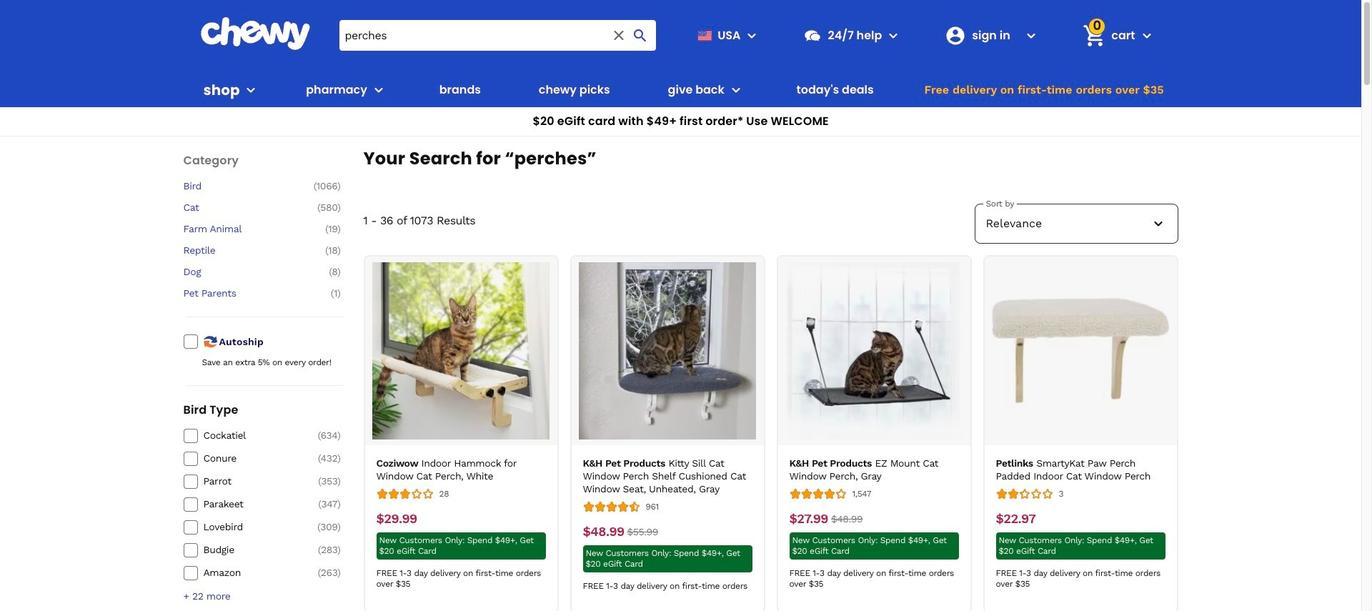 Task type: locate. For each thing, give the bounding box(es) containing it.
menu image up give back menu image
[[744, 27, 761, 44]]

0 horizontal spatial menu image
[[243, 81, 260, 99]]

site banner
[[0, 0, 1361, 137]]

help menu image
[[885, 27, 902, 44]]

items image
[[1082, 23, 1107, 48]]

chewy support image
[[804, 26, 822, 45]]

1 horizontal spatial menu image
[[744, 27, 761, 44]]

0 vertical spatial menu image
[[744, 27, 761, 44]]

chewy home image
[[200, 17, 311, 50]]

menu image
[[744, 27, 761, 44], [243, 81, 260, 99]]

cart menu image
[[1138, 27, 1155, 44]]

give back menu image
[[727, 81, 745, 99]]

menu image down chewy home image
[[243, 81, 260, 99]]

pharmacy menu image
[[370, 81, 387, 99]]

submit search image
[[632, 27, 649, 44]]

1 vertical spatial menu image
[[243, 81, 260, 99]]

k&h pet products kitty sill cat window perch shelf cushioned cat window seat, unheated, gray image
[[579, 262, 756, 440]]

None text field
[[376, 511, 417, 527], [831, 511, 863, 527], [627, 524, 658, 540], [376, 511, 417, 527], [831, 511, 863, 527], [627, 524, 658, 540]]

None text field
[[789, 511, 828, 527], [996, 511, 1036, 527], [583, 524, 624, 540], [789, 511, 828, 527], [996, 511, 1036, 527], [583, 524, 624, 540]]



Task type: describe. For each thing, give the bounding box(es) containing it.
coziwow indoor hammock for window cat perch, white image
[[372, 262, 550, 440]]

Search text field
[[339, 20, 656, 51]]

account menu image
[[1023, 27, 1040, 44]]

k&h pet products ez mount cat window perch, gray image
[[785, 262, 963, 440]]

delete search image
[[611, 27, 628, 44]]

Product search field
[[339, 20, 656, 51]]

petlinks smartykat paw perch padded indoor cat window perch image
[[992, 262, 1169, 440]]



Task type: vqa. For each thing, say whether or not it's contained in the screenshot.
Coziwow Indoor Hammock for Window Cat Perch, White image
yes



